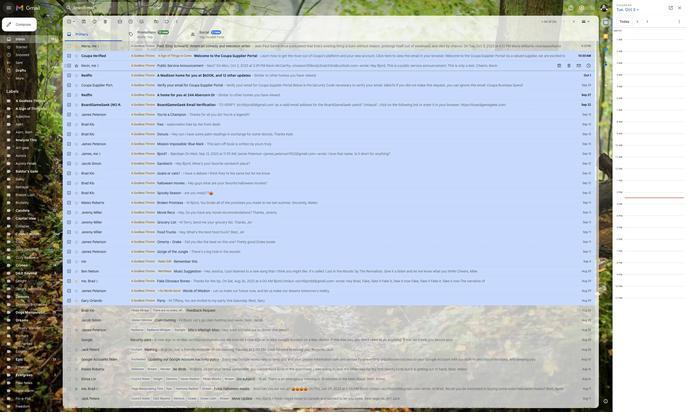 Task type: locate. For each thing, give the bounding box(es) containing it.
1 mateo roberts from the top
[[81, 201, 104, 205]]

james , me 2
[[81, 151, 101, 156]]

0 vertical spatial what
[[203, 181, 211, 185]]

peterson for a godless throne omerta - drake - did you like the beat on this one? pretty good drake loosie
[[92, 240, 106, 244]]

can
[[453, 83, 459, 87], [179, 132, 184, 136]]

2 11 from the top
[[589, 211, 591, 214]]

1 vertical spatial 22
[[53, 209, 56, 212]]

sep 13 for by
[[582, 142, 591, 146]]

1 horizontal spatial enchant
[[131, 348, 142, 351]]

2 redfin from the top
[[81, 93, 92, 97]]

1 horizontal spatial welcome
[[445, 54, 460, 58]]

19 row from the top
[[63, 217, 595, 227]]

enchanted for enchanted
[[16, 342, 32, 346]]

enchanted for enchanted updating our google account inactivity policy - every day google works hard to keep you and your private information safe and secure by preventing unauthorized access to your google account with our built-in security protections. and keeping you
[[131, 357, 146, 361]]

sep for thanks for all you do! you're a legend!!!
[[582, 113, 588, 116]]

manipulating inside 'row'
[[139, 387, 156, 391]]

a godless throne for james peterson
[[131, 289, 155, 293]]

2 inside james , me 2
[[99, 152, 101, 156]]

of
[[549, 20, 551, 23], [411, 44, 414, 48], [309, 54, 312, 58], [167, 54, 170, 58], [27, 107, 30, 111], [221, 201, 224, 205], [168, 250, 171, 254], [482, 279, 485, 283], [194, 289, 197, 293], [211, 347, 215, 352], [435, 367, 438, 371]]

5 james peterson from the top
[[81, 289, 106, 293]]

toolbar inside 'row'
[[554, 83, 594, 88]]

1 horizontal spatial the
[[460, 279, 466, 283]]

of down 'elroy'
[[167, 54, 170, 58]]

throne inside a godless throne fake dinosaur bones - thanks for the tip. on sat, aug 26, 2023 at 6:00 am bjord umlaut <sicritbjordd@gmail.com> wrote: hey brad, fake, fake it fake it, fake it now fake, fake it fake it, fake it now the narrative of
[[145, 279, 155, 283]]

1 roberts from the top
[[92, 201, 104, 205]]

inbox
[[16, 37, 25, 41]]

throne inside the a godless throne public service announcement - nani? on mon, oct 2, 2023 at 2:39 pm kevin mccarthy <invasion0fdbody2natch3rs@outlook.com> wrote: hey bjord, this is a public service announcement. this is only a test. cheers, kevin
[[145, 64, 155, 67]]

coupa
[[81, 54, 92, 58], [221, 54, 232, 58], [471, 54, 481, 58], [81, 83, 92, 87], [189, 83, 199, 87], [258, 83, 268, 87], [487, 83, 497, 87]]

throne inside a godless throne party - hi tiffany, you are invited to my party this saturday. best, gary
[[145, 299, 155, 302]]

11 for hi bjord, you broke all of the promises you made to me last summer. sincerely, mateo
[[589, 201, 591, 204]]

sep for i have a debate i think they're the same but let me know
[[582, 171, 588, 175]]

jacob for throne
[[81, 161, 91, 166]]

32 row from the top
[[63, 345, 595, 355]]

7 row from the top
[[63, 100, 595, 110]]

cozy down cozy "link"
[[16, 248, 23, 252]]

tuesday
[[235, 347, 248, 352]]

throne inside a godless throne mission impossible: blue mark - this spin off book is written by yours truly.
[[145, 142, 155, 146]]

a right noticed
[[245, 338, 247, 342]]

mon,
[[222, 63, 229, 68]]

james for a godless throne you're a champion - thanks for all you do! you're a legend!!!
[[81, 112, 92, 117]]

4 sep 12 from the top
[[582, 191, 591, 195]]

1 vertical spatial every
[[222, 357, 231, 362]]

a godless throne inside labels 'navigation'
[[16, 99, 45, 103]]

2 jacob simon from the top
[[81, 318, 101, 322]]

brad klo for halloween
[[81, 181, 94, 185]]

, for fwd:
[[90, 44, 91, 48]]

aurora down art-gate 'link'
[[16, 154, 26, 158]]

3 row from the top
[[63, 61, 595, 71]]

0 horizontal spatial favorite
[[212, 161, 223, 166]]

0 horizontal spatial but
[[245, 171, 250, 176]]

godless inside the a godless throne public service announcement - nani? on mon, oct 2, 2023 at 2:39 pm kevin mccarthy <invasion0fdbody2natch3rs@outlook.com> wrote: hey bjord, this is a public service announcement. this is only a test. cheers, kevin
[[134, 64, 145, 67]]

port.
[[106, 83, 113, 87]]

dies
[[439, 44, 445, 48]]

12 row from the top
[[63, 149, 595, 159]]

0 horizontal spatial wander
[[28, 326, 40, 330]]

do!
[[218, 112, 222, 117]]

other up 'verify' on the left top
[[234, 93, 242, 97]]

0 vertical spatial cozy
[[16, 240, 23, 244]]

4 29 from the top
[[588, 299, 591, 302]]

a inside a godless throne grocery list - hi terry, send me your grocery list. thanks, jer
[[131, 220, 133, 224]]

tab list containing promotions
[[63, 27, 599, 41]]

council notes
[[16, 232, 39, 236], [131, 377, 150, 381], [131, 397, 150, 400]]

216
[[552, 20, 556, 23]]

bones
[[180, 279, 190, 283]]

miso
[[212, 328, 219, 332]]

enchant down "dreamy"
[[16, 334, 28, 338]]

a inside a godless throne gorge of the jungle - there's a big hole in the woods!
[[131, 250, 133, 253]]

244
[[188, 93, 194, 97]]

throne for party
[[145, 299, 155, 302]]

security left alert
[[130, 338, 143, 342]]

that right "postulated"
[[307, 44, 313, 48]]

know
[[262, 171, 270, 176], [424, 269, 432, 273]]

0 horizontal spatial 4
[[54, 99, 56, 103]]

to left the look
[[333, 367, 336, 371]]

california
[[279, 406, 294, 411]]

hi right birds
[[190, 367, 193, 371]]

38 row from the top
[[63, 404, 595, 412]]

at left 244
[[183, 93, 187, 97]]

best, down now,
[[249, 298, 257, 303]]

6 sep 11 from the top
[[583, 250, 591, 253]]

throne inside a godless throne fwd: elroy schwartz: american comedy and television writer. - jean paul sartre once postulated that every existing thing is born without reason, prolongs itself out of weakness, and dies by chance. on tue, oct 3, 2023 at 4:13 pm maria williams <mariaaawilliams
[[145, 44, 155, 48]]

0 vertical spatial 4
[[54, 99, 56, 103]]

throne inside a godless throne gorge of the jungle - there's a big hole in the woods!
[[145, 250, 155, 253]]

hey, for hey, what's the best food truck? best, jer
[[179, 230, 186, 234]]

godless inside a godless throne fake dinosaur bones - thanks for the tip. on sat, aug 26, 2023 at 6:00 am bjord umlaut <sicritbjordd@gmail.com> wrote: hey brad, fake, fake it fake it, fake it now fake, fake it fake it, fake it now the narrative of
[[134, 279, 145, 283]]

a godless throne goats or cats? - i have a debate i think they're the same but let me know
[[131, 171, 270, 176]]

as left per in the left bottom of the page
[[203, 367, 207, 371]]

you up 'below'
[[290, 73, 296, 78]]

21 for demons
[[53, 295, 56, 298]]

1 horizontal spatial manipulating
[[139, 387, 156, 391]]

$600k,
[[203, 73, 215, 78]]

to right listened
[[246, 269, 249, 273]]

google up no
[[169, 357, 180, 362]]

6 james peterson from the top
[[81, 328, 106, 332]]

godless inside a godless throne omerta - drake - did you like the beat on this one? pretty good drake loosie
[[134, 240, 145, 244]]

this left only
[[448, 63, 454, 68]]

a sign of things to come inside labels 'navigation'
[[16, 107, 57, 111]]

delight for delight sunshine
[[16, 287, 27, 291]]

1 horizontal spatial you
[[200, 201, 206, 205]]

a left debate
[[193, 171, 195, 176]]

drafts
[[16, 68, 26, 73]]

this inside labels 'navigation'
[[30, 138, 37, 142]]

what right "guys"
[[203, 181, 211, 185]]

Search mail text field
[[73, 5, 215, 10]]

row containing maria
[[63, 41, 595, 51]]

1 vertical spatial things
[[31, 107, 42, 111]]

throne inside a godless throne free - watermelon free by the front desk!
[[145, 122, 155, 126]]

2 brad klo from the top
[[81, 132, 94, 136]]

1 horizontal spatial a sign of things to come
[[158, 54, 192, 58]]

information
[[314, 357, 332, 362]]

dogs inside 'row'
[[131, 387, 138, 391]]

3 jeremy miller from the top
[[81, 230, 102, 234]]

1 horizontal spatial homes
[[279, 73, 289, 78]]

keep
[[273, 357, 280, 362]]

1 horizontal spatial 3
[[96, 407, 98, 410]]

make
[[417, 83, 426, 87], [224, 289, 232, 293], [273, 289, 282, 293]]

1 11 from the top
[[589, 201, 591, 204]]

verify down madison
[[157, 83, 166, 87]]

best, right week!
[[245, 318, 253, 322]]

throne for spooky season
[[145, 191, 155, 195]]

1 row from the top
[[63, 41, 595, 51]]

sign up adjective link
[[19, 107, 26, 111]]

godless for halloween movies
[[134, 181, 145, 185]]

move to image
[[154, 19, 159, 24]]

throne inside "a godless throne a home for you at 244 abercorn dr - similar to other homes you have viewed. ‌ ‌ ‌ ‌ ‌ ‌ ‌ ‌ ‌ ‌ ‌ ‌ ‌ ‌ ‌ ‌ ‌ ‌ ‌ ‌ ‌ ‌ ‌ ‌ ‌ ‌ ‌ ‌ ‌ ‌ ‌ ‌ ‌ ‌ ‌ ‌ ‌ ‌ ‌ ‌ ‌ ‌ ‌ ‌ ‌ ‌ ‌ ‌ ‌ ‌ ‌ ‌ ‌ ‌ ‌ ‌ ‌ ‌ ‌ ‌ ‌ ‌ ‌ ‌ ‌ ‌ ‌ ‌ ‌ ‌ ‌ ‌ ‌ ‌ ‌ ‌ ‌ ‌ ‌ ‌ ‌"
[[145, 93, 155, 97]]

godless inside "a godless throne a home for you at 244 abercorn dr - similar to other homes you have viewed. ‌ ‌ ‌ ‌ ‌ ‌ ‌ ‌ ‌ ‌ ‌ ‌ ‌ ‌ ‌ ‌ ‌ ‌ ‌ ‌ ‌ ‌ ‌ ‌ ‌ ‌ ‌ ‌ ‌ ‌ ‌ ‌ ‌ ‌ ‌ ‌ ‌ ‌ ‌ ‌ ‌ ‌ ‌ ‌ ‌ ‌ ‌ ‌ ‌ ‌ ‌ ‌ ‌ ‌ ‌ ‌ ‌ ‌ ‌ ‌ ‌ ‌ ‌ ‌ ‌ ‌ ‌ ‌ ‌ ‌ ‌ ‌ ‌ ‌ ‌ ‌ ‌ ‌ ‌ ‌ ‌"
[[134, 93, 145, 97]]

to right hard
[[269, 357, 272, 362]]

1 inside 'row'
[[590, 73, 591, 77]]

free down 'a godless throne you're a champion - thanks for all you do! you're a legend!!!'
[[186, 122, 192, 127]]

in right 'lost
[[333, 269, 336, 273]]

dogs manipulating time
[[16, 310, 56, 315], [131, 387, 163, 391]]

epic inside labels 'navigation'
[[16, 357, 23, 362]]

thanks for legend!!!
[[189, 112, 201, 117]]

0 horizontal spatial security
[[130, 338, 143, 342]]

0 vertical spatial 16
[[588, 367, 591, 371]]

1 horizontal spatial come
[[184, 54, 192, 58]]

36 row from the top
[[63, 384, 595, 394]]

brad klo for donuts
[[81, 132, 94, 136]]

1 16 from the top
[[588, 367, 591, 371]]

a godless throne for coupa verified
[[131, 54, 155, 58]]

brad klo for free
[[81, 122, 94, 127]]

0 horizontal spatial mac
[[181, 338, 188, 342]]

primary tab
[[63, 27, 124, 41]]

a inside a godless throne fwd: elroy schwartz: american comedy and television writer. - jean paul sartre once postulated that every existing thing is born without reason, prolongs itself out of weakness, and dies by chance. on tue, oct 3, 2023 at 4:13 pm maria williams <mariaaawilliams
[[131, 44, 133, 48]]

sep for watermelon free by the front desk!
[[582, 122, 588, 126]]

to inside labels 'navigation'
[[43, 107, 47, 111]]

place?
[[240, 161, 250, 166]]

2 🎃 image from the left
[[295, 387, 300, 391]]

woods'
[[343, 269, 354, 273]]

peterson for milo's milehigh miso - hey want to come out to dinner this week?
[[92, 328, 106, 332]]

council for jack peters
[[131, 397, 141, 400]]

throne inside a godless throne halloween movies - hey guys what are your favorite halloween movies?
[[145, 181, 155, 185]]

an
[[281, 377, 285, 381]]

5 11 from the top
[[589, 240, 591, 244]]

wrote: up 28,
[[422, 387, 431, 391]]

1 miller from the top
[[94, 210, 102, 215]]

crimes link
[[16, 263, 27, 268]]

2 sep 13 from the top
[[582, 122, 591, 126]]

have right cannot
[[269, 367, 276, 371]]

- right trucks
[[177, 230, 178, 234]]

1 vertical spatial dogs
[[131, 387, 138, 391]]

works
[[251, 357, 260, 362]]

have up 'sicritbjordd@gmail.com'
[[261, 93, 268, 97]]

james peterson for a godless throne mission impossible: blue mark - this spin off book is written by yours truly.
[[81, 142, 106, 146]]

you up 'sicritbjordd@gmail.com'
[[254, 93, 260, 97]]

best
[[365, 396, 372, 401]]

aug 11 for hey bjord, i think i might move to canada and wanted to let you know. best regards, eh? jack
[[583, 397, 591, 400]]

0 vertical spatial d&d beyond
[[16, 271, 37, 275]]

radiance inside labels 'navigation'
[[24, 255, 39, 260]]

d&d inside 'row'
[[153, 397, 159, 400]]

1 jack peters from the top
[[81, 347, 99, 352]]

a godless throne for ben nelson
[[131, 269, 155, 273]]

1 vertical spatial aug 16
[[582, 377, 591, 381]]

a sign of things to come up service
[[158, 54, 192, 58]]

throne inside a godless throne grocery list - hi terry, send me your grocery list. thanks, jer
[[145, 220, 155, 224]]

sign inside 'row'
[[161, 54, 167, 58]]

godless for grocery list
[[134, 220, 145, 224]]

a left legend!!! at the top
[[234, 112, 235, 117]]

1 vertical spatial dogs manipulating time
[[131, 387, 163, 391]]

1 vertical spatial home
[[160, 93, 170, 97]]

to right excited
[[562, 54, 565, 58]]

5 13 from the top
[[588, 152, 591, 155]]

her
[[260, 406, 266, 411]]

delete image
[[103, 19, 108, 24]]

godless inside the a godless throne broken promises - hi bjord, you broke all of the promises you made to me last summer. sincerely, mateo
[[134, 201, 145, 204]]

0 horizontal spatial <sicritbjordd@gmail.com>
[[295, 279, 335, 283]]

words
[[183, 289, 193, 293], [164, 289, 172, 293]]

new down labels image
[[162, 30, 168, 34]]

row containing coupa verified
[[63, 51, 595, 61]]

jacob simon for throne
[[81, 161, 101, 166]]

throne for free
[[145, 122, 155, 126]]

8 row from the top
[[63, 110, 595, 119]]

gary down words of wisdom - let us make our future now, and let us make our dreams tomorrow's reality.
[[257, 298, 265, 303]]

but
[[245, 171, 250, 176], [405, 367, 410, 371]]

1 aug 11 from the top
[[583, 387, 591, 391]]

me , brad 3
[[81, 406, 98, 410]]

- right the recs
[[176, 210, 177, 215]]

16 row from the top
[[63, 188, 595, 198]]

jer up pretty
[[239, 230, 244, 234]]

None checkbox
[[67, 19, 71, 24], [67, 44, 71, 48], [67, 63, 71, 68], [67, 73, 71, 78], [67, 93, 71, 97], [67, 132, 71, 137], [67, 142, 71, 146], [67, 151, 71, 156], [67, 161, 71, 166], [67, 171, 71, 176], [67, 181, 71, 186], [67, 190, 71, 195], [67, 200, 71, 205], [67, 210, 71, 215], [67, 230, 71, 235], [67, 249, 71, 254], [67, 269, 71, 274], [67, 279, 71, 284], [67, 288, 71, 293], [67, 377, 71, 381], [67, 386, 71, 391], [67, 19, 71, 24], [67, 44, 71, 48], [67, 63, 71, 68], [67, 73, 71, 78], [67, 93, 71, 97], [67, 132, 71, 137], [67, 142, 71, 146], [67, 151, 71, 156], [67, 161, 71, 166], [67, 171, 71, 176], [67, 181, 71, 186], [67, 190, 71, 195], [67, 200, 71, 205], [67, 210, 71, 215], [67, 230, 71, 235], [67, 249, 71, 254], [67, 269, 71, 274], [67, 279, 71, 284], [67, 288, 71, 293], [67, 377, 71, 381], [67, 386, 71, 391]]

2 gary from the left
[[257, 298, 265, 303]]

of inside labels 'navigation'
[[27, 107, 30, 111]]

on
[[464, 44, 468, 48], [216, 63, 221, 68], [185, 152, 190, 156], [222, 279, 227, 283], [309, 387, 313, 391], [406, 406, 410, 411]]

breeze
[[16, 193, 26, 197]]

did
[[406, 83, 410, 87]]

sep 11 for jer
[[583, 220, 591, 224]]

day
[[232, 357, 238, 362]]

d&d beyond inside 'row'
[[153, 397, 170, 400]]

secure
[[435, 338, 445, 342], [347, 357, 357, 362]]

godless inside a godless throne donuts - hey can i have some palm readings in exchange for some donuts. thanks kate
[[134, 132, 145, 136]]

0 horizontal spatial know
[[262, 171, 270, 176]]

broke
[[207, 201, 216, 205]]

1 vertical spatial d&d beyond
[[153, 397, 170, 400]]

0 vertical spatial council notes
[[16, 232, 39, 236]]

1 now from the left
[[404, 279, 411, 283]]

1 vertical spatial council
[[131, 377, 141, 381]]

1 horizontal spatial it,
[[439, 279, 442, 283]]

bjord,
[[377, 63, 386, 68], [182, 161, 192, 166], [191, 201, 200, 205], [183, 318, 192, 322], [194, 367, 203, 371], [263, 396, 272, 401]]

am right 11:39
[[231, 152, 236, 156]]

2 row from the top
[[63, 51, 595, 61]]

1 horizontal spatial alert
[[25, 130, 32, 134]]

d&d inside labels 'navigation'
[[16, 271, 23, 275]]

older image
[[571, 19, 576, 24]]

labels
[[6, 89, 19, 94]]

row
[[63, 41, 595, 51], [63, 51, 595, 61], [63, 61, 595, 71], [63, 71, 595, 80], [63, 80, 595, 90], [63, 90, 595, 100], [63, 100, 595, 110], [63, 110, 595, 119], [63, 119, 595, 129], [63, 129, 595, 139], [63, 139, 595, 149], [63, 149, 595, 159], [63, 159, 595, 168], [63, 168, 595, 178], [63, 178, 595, 188], [63, 188, 595, 198], [63, 198, 595, 208], [63, 208, 595, 217], [63, 217, 595, 227], [63, 227, 595, 237], [63, 237, 595, 247], [63, 247, 595, 257], [63, 257, 595, 266], [63, 266, 595, 276], [63, 276, 595, 286], [63, 286, 595, 296], [63, 296, 595, 306], [63, 306, 595, 315], [63, 315, 595, 325], [63, 325, 595, 335], [63, 335, 595, 345], [63, 345, 595, 355], [63, 355, 595, 364], [63, 364, 595, 374], [63, 374, 595, 384], [63, 384, 595, 394], [63, 394, 595, 404], [63, 404, 595, 412]]

1 jacob simon from the top
[[81, 161, 101, 166]]

sign
[[161, 54, 167, 58], [19, 107, 26, 111]]

0 vertical spatial jack peters
[[81, 347, 99, 352]]

aug for clam hunting
[[582, 318, 587, 322]]

secure right the safe
[[347, 357, 357, 362]]

2 21 from the top
[[53, 295, 56, 298]]

godless for fwd: elroy schwartz: american comedy and television writer.
[[134, 44, 145, 48]]

1 vertical spatial or
[[167, 171, 171, 176]]

redfin for a madison home for you at $600k, and 12 other updates
[[81, 73, 92, 78]]

toolbar
[[554, 83, 594, 88]]

1 horizontal spatial time
[[157, 387, 163, 391]]

1 horizontal spatial eloise
[[376, 377, 385, 381]]

your down 13,
[[204, 161, 211, 166]]

22 inside labels 'navigation'
[[53, 209, 56, 212]]

24 row from the top
[[63, 266, 595, 276]]

0 horizontal spatial wed,
[[190, 152, 198, 156]]

aug 28 for feedback request
[[582, 309, 591, 312]]

13 row from the top
[[63, 159, 595, 168]]

aug 11 for yes!! can you set me up?
[[583, 387, 591, 391]]

0 vertical spatial there
[[153, 309, 160, 312]]

thanks, for jer
[[234, 220, 246, 225]]

inbox link
[[16, 37, 25, 41]]

you up a godless throne grocery list - hi terry, send me your grocery list. thanks, jer on the left of page
[[191, 210, 196, 215]]

a right as
[[280, 103, 282, 107]]

godless for spooky season
[[134, 191, 145, 195]]

3 aug 28 from the top
[[582, 328, 591, 332]]

throne for bjord?
[[145, 152, 155, 155]]

do up the party
[[160, 289, 163, 293]]

gate
[[30, 169, 38, 174]]

this
[[404, 54, 410, 58], [427, 83, 432, 87], [471, 83, 476, 87], [222, 240, 228, 244], [192, 259, 197, 264], [227, 298, 232, 303], [272, 328, 278, 332], [334, 338, 339, 342]]

crimes
[[16, 263, 27, 268]]

oct up oct 1
[[584, 64, 589, 67]]

row containing gary orlando
[[63, 296, 595, 306]]

support image
[[568, 5, 574, 11]]

alert up alert,
[[16, 122, 23, 127]]

cozy for cozy radiance
[[16, 255, 23, 260]]

peterson for a godless throne you're a champion - thanks for all you do! you're a legend!!!
[[92, 112, 106, 117]]

manipulating
[[25, 310, 47, 315], [139, 387, 156, 391]]

2 horizontal spatial if
[[403, 338, 405, 342]]

set
[[274, 387, 279, 391]]

baldur's gate link
[[16, 169, 38, 174]]

dewdrop enchanted link
[[16, 302, 47, 307]]

sep 12 for are you ready??
[[582, 191, 591, 195]]

2 cozy from the top
[[16, 248, 23, 252]]

2 28 from the top
[[588, 318, 591, 322]]

1 vertical spatial can
[[179, 132, 184, 136]]

a inside 'a godless throne you're a champion - thanks for all you do! you're a legend!!!'
[[131, 113, 133, 116]]

2 free from the left
[[186, 122, 192, 127]]

anything.
[[388, 338, 402, 342]]

29
[[588, 269, 591, 273], [588, 279, 591, 283], [588, 289, 591, 293], [588, 299, 591, 302]]

out right getting
[[429, 367, 434, 371]]

klo for donuts
[[90, 132, 94, 136]]

i up around,
[[273, 396, 273, 401]]

labels navigation
[[0, 16, 63, 412]]

throne inside the a godless throne boardgamegeek email verification - to verify 'sicritbjordd@gmail.com' as a valid email address for the boardgamegeek userid "umlauts", click on the following link or enter it in your browser. https://boardgamegeek.com/
[[145, 103, 155, 107]]

throne inside a godless throne food trucks - hey, what's the best food truck? best, jer
[[145, 230, 155, 234]]

3 inside me , brad 3
[[96, 407, 98, 410]]

5 brad klo from the top
[[81, 191, 94, 195]]

gmail image
[[16, 3, 42, 13]]

throne inside a godless throne verify your email for coupa supplier portal - verify your email for coupa supplier portal below is the security code necessary to verify your email. 686676 if you did not make this request, you can ignore this email. coupa business spend
[[145, 83, 155, 87]]

am
[[231, 152, 236, 156], [268, 279, 273, 283]]

kevin
[[81, 63, 90, 68], [266, 63, 275, 68], [489, 63, 497, 68]]

email down service
[[175, 83, 183, 87]]

- left to
[[216, 103, 218, 107]]

jeremy for hey, what's the best food truck? best, jer
[[81, 230, 93, 234]]

beyond
[[24, 271, 37, 275], [160, 397, 170, 400]]

1 horizontal spatial security
[[312, 83, 325, 87]]

8 11 from the top
[[589, 397, 591, 400]]

userid
[[352, 103, 361, 107]]

dreams
[[16, 318, 28, 322]]

throne inside a godless throne movie recs - hey, do you have any movie recommendations? thanks, jeremy
[[145, 211, 155, 214]]

account up hand. at the right
[[437, 357, 450, 362]]

0 vertical spatial peters
[[89, 347, 99, 352]]

brad klo
[[81, 122, 94, 127], [81, 132, 94, 136], [81, 171, 94, 176], [81, 181, 94, 185], [81, 191, 94, 195], [81, 308, 94, 313]]

<invasion0fdbody2natch3rs@outlook.com>
[[292, 63, 359, 68]]

aurora for aurora link on the left
[[16, 154, 26, 158]]

council inside labels 'navigation'
[[16, 232, 28, 236]]

birds
[[277, 367, 285, 371], [396, 367, 404, 371]]

2 sign- from the left
[[255, 338, 263, 342]]

any
[[206, 210, 211, 215]]

demons for jack peters
[[174, 397, 184, 400]]

1 vertical spatial come
[[48, 107, 57, 111]]

0 horizontal spatial browser.
[[431, 54, 445, 58]]

seeing
[[293, 347, 303, 352]]

hard
[[261, 357, 268, 362]]

0 vertical spatial brad,
[[353, 279, 361, 283]]

godless inside a godless throne verify your email for coupa supplier portal - verify your email for coupa supplier portal below is the security code necessary to verify your email. 686676 if you did not make this request, you can ignore this email. coupa business spend
[[134, 83, 145, 87]]

2 vertical spatial council notes
[[131, 397, 150, 400]]

godless inside 'a godless throne you're a champion - thanks for all you do! you're a legend!!!'
[[134, 113, 145, 116]]

this up suggestion
[[192, 259, 197, 264]]

sep for this spin off book is written by yours truly.
[[582, 142, 588, 146]]

you left give
[[354, 406, 360, 411]]

a inside a godless throne movie recs - hey, do you have any movie recommendations? thanks, jeremy
[[131, 211, 133, 214]]

main content containing promotions
[[63, 16, 599, 412]]

27 row from the top
[[63, 296, 595, 306]]

ocean for ocean calm
[[200, 397, 209, 400]]

fix-a-flat
[[16, 396, 31, 401]]

dogs manipulating time inside 'row'
[[131, 387, 163, 391]]

tomorrow's
[[301, 289, 319, 293]]

🎃 image
[[209, 191, 213, 195], [300, 387, 304, 391], [304, 387, 308, 391]]

🎃 image
[[291, 387, 295, 391], [295, 387, 300, 391]]

0 horizontal spatial time
[[48, 310, 56, 315]]

demons down harmony
[[174, 397, 184, 400]]

1 ocean from the left
[[188, 397, 197, 400]]

1 vertical spatial time
[[157, 387, 163, 391]]

think right song
[[277, 269, 285, 273]]

🚘 image
[[214, 407, 218, 411]]

bjord right "masks?"
[[555, 387, 563, 391]]

- right jungle
[[189, 250, 190, 254]]

2 halloween from the left
[[238, 181, 254, 185]]

1 peters from the top
[[89, 347, 99, 352]]

1 vertical spatial peters
[[89, 396, 99, 401]]

2 aug 11 from the top
[[583, 397, 591, 400]]

time inside labels 'navigation'
[[48, 310, 56, 315]]

0 vertical spatial radiant
[[189, 377, 200, 381]]

dreamy wander link
[[16, 326, 40, 330]]

0 vertical spatial homes
[[279, 73, 289, 78]]

skillshare
[[131, 367, 144, 371]]

None checkbox
[[67, 53, 71, 58], [67, 83, 71, 88], [67, 102, 71, 107], [67, 112, 71, 117], [67, 122, 71, 127], [67, 220, 71, 225], [67, 239, 71, 244], [67, 259, 71, 264], [67, 298, 71, 303], [67, 308, 71, 313], [67, 318, 71, 323], [67, 328, 71, 333], [67, 337, 71, 342], [67, 347, 71, 352], [67, 357, 71, 362], [67, 367, 71, 372], [67, 396, 71, 401], [67, 406, 71, 411], [67, 53, 71, 58], [67, 83, 71, 88], [67, 102, 71, 107], [67, 112, 71, 117], [67, 122, 71, 127], [67, 220, 71, 225], [67, 239, 71, 244], [67, 259, 71, 264], [67, 298, 71, 303], [67, 308, 71, 313], [67, 318, 71, 323], [67, 328, 71, 333], [67, 337, 71, 342], [67, 347, 71, 352], [67, 357, 71, 362], [67, 367, 71, 372], [67, 396, 71, 401], [67, 406, 71, 411]]

godless inside a godless throne fwd: elroy schwartz: american comedy and television writer. - jean paul sartre once postulated that every existing thing is born without reason, prolongs itself out of weakness, and dies by chance. on tue, oct 3, 2023 at 4:13 pm maria williams <mariaaawilliams
[[134, 44, 145, 48]]

0 horizontal spatial viewed.
[[269, 93, 281, 97]]

4 13 from the top
[[588, 142, 591, 146]]

5 row from the top
[[63, 80, 595, 90]]

0 horizontal spatial free
[[157, 122, 164, 127]]

2 welcome from the left
[[445, 54, 460, 58]]

godless inside a godless throne movie recs - hey, do you have any movie recommendations? thanks, jeremy
[[134, 211, 145, 214]]

dogs up dreams link
[[16, 310, 24, 315]]

godless for goats or cats?
[[134, 171, 145, 175]]

enchant link
[[16, 334, 28, 338]]

1 horizontal spatial free
[[186, 122, 192, 127]]

3 11 from the top
[[589, 220, 591, 224]]

existing
[[323, 44, 335, 48]]

1 vertical spatial d&d
[[153, 397, 159, 400]]

3 sep 12 from the top
[[582, 181, 591, 185]]

godless inside labels 'navigation'
[[19, 99, 32, 103]]

let right listen
[[413, 269, 417, 273]]

other down mccarthy
[[269, 73, 278, 78]]

james peterson for milo's milehigh miso - hey want to come out to dinner this week?
[[81, 328, 106, 332]]

best, right truck? at the bottom left of page
[[231, 230, 239, 234]]

there right the "all,"
[[268, 377, 277, 381]]

0 vertical spatial jer
[[247, 220, 252, 225]]

sign inside labels 'navigation'
[[19, 107, 26, 111]]

'lost
[[325, 269, 332, 273]]

throne inside a godless throne spooky season
[[145, 191, 155, 195]]

1 horizontal spatial us
[[269, 289, 273, 293]]

for left 244
[[171, 93, 175, 97]]

23 row from the top
[[63, 257, 595, 266]]

bjord, down bjørdsøn
[[182, 161, 192, 166]]

settings image
[[579, 5, 585, 11]]

3 miller from the top
[[94, 230, 102, 234]]

simon for clam
[[92, 318, 101, 322]]

petals for petals mirage
[[131, 309, 139, 312]]

1 vertical spatial jun
[[420, 406, 425, 411]]

1 horizontal spatial fake,
[[411, 279, 420, 283]]

godless for party
[[134, 299, 145, 302]]

1 brad klo from the top
[[81, 122, 94, 127]]

need
[[370, 338, 378, 342]]

are right season
[[184, 191, 189, 195]]

what's down a godless throne grocery list - hi terry, send me your grocery list. thanks, jer on the left of page
[[187, 230, 197, 234]]

movies
[[174, 181, 185, 185]]

james peterson for a godless throne gorge of the jungle - there's a big hole in the woods!
[[81, 250, 106, 254]]

godless inside a godless throne spooky season
[[134, 191, 145, 195]]

- right the bjord?
[[168, 152, 170, 156]]

jungle
[[178, 250, 188, 254]]

1 horizontal spatial gary
[[257, 298, 265, 303]]

1 horizontal spatial umlaut
[[369, 387, 380, 391]]

simon for throne
[[92, 161, 101, 166]]

godless inside a godless throne grocery list - hi terry, send me your grocery list. thanks, jer
[[134, 220, 145, 224]]

throne for mission impossible: blue mark
[[145, 142, 155, 146]]

what left think!
[[433, 269, 440, 273]]

godless inside a godless throne goats or cats? - i have a debate i think they're the same but let me know
[[134, 171, 145, 175]]

0 vertical spatial jun
[[321, 387, 327, 391]]

1 welcome from the left
[[194, 54, 209, 58]]

2 you're from the left
[[223, 112, 233, 117]]

redfin for a home for you at 244 abercorn dr
[[81, 93, 92, 97]]

2 roberts from the top
[[92, 367, 104, 371]]

gary
[[81, 298, 89, 303], [257, 298, 265, 303]]

1 vertical spatial jack peters
[[81, 396, 99, 401]]

1 halloween from the left
[[223, 387, 239, 391]]

saturday.
[[233, 298, 248, 303]]

to right the move
[[304, 396, 307, 401]]

0 horizontal spatial secure
[[347, 357, 357, 362]]

cozy for cozy dewdrop
[[16, 248, 23, 252]]

6 11 from the top
[[589, 250, 591, 253]]

1:51
[[444, 406, 450, 411]]

peters for enchant
[[89, 347, 99, 352]]

1 horizontal spatial radiance
[[131, 328, 144, 332]]

28 for clam hunting
[[588, 318, 591, 322]]

hi left "would"
[[432, 387, 435, 391]]

in down weakness,
[[420, 54, 423, 58]]

1 horizontal spatial viewed.
[[305, 73, 317, 78]]

valued
[[514, 54, 524, 58]]

jacob down gary orlando
[[81, 318, 91, 322]]

out right "come"
[[251, 328, 256, 332]]

godless inside a godless throne sandwich - hey bjord, what's your favorite sandwich place?
[[134, 162, 145, 165]]

but down access
[[405, 367, 410, 371]]

4 sep 13 from the top
[[582, 142, 591, 146]]

dewdrop enchanted
[[16, 302, 47, 307]]

throne for omerta - drake
[[145, 240, 155, 244]]

33 row from the top
[[63, 355, 595, 364]]

snooze image
[[128, 19, 133, 24]]

spend
[[513, 83, 523, 87]]

1 for a sign of things to come
[[55, 107, 56, 110]]

1 horizontal spatial what
[[433, 269, 440, 273]]

peters up me , brad 3
[[89, 396, 99, 401]]

regards,
[[372, 396, 385, 401]]

1 vertical spatial enchant
[[131, 348, 142, 351]]

1 vertical spatial umlaut
[[369, 387, 380, 391]]

1 horizontal spatial 22
[[588, 103, 591, 107]]

the left first
[[372, 367, 377, 371]]

0 horizontal spatial d&d
[[16, 271, 23, 275]]

godless inside a godless throne free - watermelon free by the front desk!
[[134, 122, 145, 126]]

1 21 from the top
[[53, 232, 56, 236]]

mac down "starlight"
[[181, 338, 188, 342]]

aug for feedback request
[[582, 309, 587, 312]]

if left not, on the bottom of page
[[403, 338, 405, 342]]

what
[[203, 181, 211, 185], [433, 269, 440, 273]]

0 vertical spatial manipulating
[[25, 310, 47, 315]]

🎃 image right up?
[[295, 387, 300, 391]]

jack peters up google accounts team
[[81, 347, 99, 352]]

welcome down american
[[194, 54, 209, 58]]

halloween down same
[[238, 181, 254, 185]]

0 vertical spatial 3
[[54, 271, 56, 275]]

add to tasks image
[[139, 19, 144, 24]]

11 for hi terry, send me your grocery list. thanks, jer
[[589, 220, 591, 224]]

2023 right the 2, at the left top
[[240, 63, 248, 68]]

1 jeremy miller from the top
[[81, 210, 102, 215]]

godless inside a godless throne a madison home for you at $600k, and 12 other updates - similar to other homes you have viewed. ‌ ‌ ‌ ‌ ‌ ‌ ‌ ‌ ‌ ‌ ‌ ‌ ‌ ‌ ‌ ‌ ‌ ‌ ‌ ‌ ‌ ‌ ‌ ‌ ‌ ‌ ‌ ‌ ‌ ‌ ‌ ‌ ‌ ‌ ‌ ‌ ‌ ‌ ‌ ‌ ‌ ‌ ‌ ‌ ‌ ‌ ‌ ‌ ‌ ‌ ‌ ‌ ‌ ‌ ‌ ‌ ‌ ‌ ‌ ‌ ‌ ‌ ‌ ‌ ‌ ‌ ‌ ‌ ‌ ‌ ‌ ‌ ‌ ‌ ‌ ‌ ‌ ‌ ‌ ‌ ‌
[[134, 73, 145, 77]]

1 me , brad 2 from the top
[[81, 279, 98, 283]]

demons
[[16, 295, 29, 299], [166, 377, 177, 381], [174, 397, 184, 400]]

throne for gorge of the jungle
[[145, 250, 155, 253]]

throne for goats or cats?
[[145, 171, 155, 175]]

3 28 from the top
[[588, 328, 591, 332]]

4 aug 29 from the top
[[582, 299, 591, 302]]

throne inside a godless throne goats or cats? - i have a debate i think they're the same but let me know
[[145, 171, 155, 175]]

dreams link
[[16, 318, 28, 322]]

oct left '3,'
[[476, 44, 482, 48]]

tab list
[[599, 16, 613, 394], [63, 27, 599, 41]]

0 vertical spatial alert
[[16, 122, 23, 127]]

1 vertical spatial 21
[[53, 295, 56, 298]]

beat
[[209, 240, 216, 244]]

31 row from the top
[[63, 335, 595, 345]]

1 us from the left
[[219, 289, 223, 293]]

throne inside a godless throne bjord? - bjørdsøn on wed, sep 13, 2023 at 11:39 am james peterson <james.peterson1902@gmail.com> wrote: i love that name. is it short for anything?
[[145, 152, 155, 155]]

baldur's gate
[[16, 169, 38, 174]]

email. left 686676
[[374, 83, 383, 87]]

by
[[446, 44, 450, 48], [193, 122, 197, 127], [250, 142, 254, 146], [355, 269, 359, 273], [358, 357, 362, 362]]

main content
[[63, 16, 599, 412]]

aug for words of wisdom
[[582, 289, 587, 293]]

words left good
[[164, 289, 172, 293]]

throne inside 'a godless throne you're a champion - thanks for all you do! you're a legend!!!'
[[145, 113, 155, 116]]

2 sep 12 from the top
[[582, 171, 591, 175]]

make
[[337, 406, 345, 411]]

email.
[[374, 83, 383, 87], [477, 83, 486, 87]]

2 16 from the top
[[588, 377, 591, 381]]

your up the 'look'
[[270, 338, 277, 342]]

0 vertical spatial beyond
[[24, 271, 37, 275]]

jacob for clam
[[81, 318, 91, 322]]

5 sep 11 from the top
[[583, 240, 591, 244]]

roberts
[[92, 201, 104, 205], [92, 367, 104, 371]]

1 horizontal spatial some
[[252, 132, 261, 136]]

edit
[[166, 260, 172, 263]]

0 vertical spatial redfin
[[81, 73, 92, 78]]

godless inside a godless throne food trucks - hey, what's the best food truck? best, jer
[[134, 230, 145, 234]]

we'll
[[413, 338, 420, 342]]

drake left did
[[172, 240, 181, 244]]

None search field
[[63, 2, 239, 14]]

most
[[294, 54, 302, 58]]

aug for milo's milehigh miso
[[582, 328, 587, 332]]

a sign of things to come
[[158, 54, 192, 58], [16, 107, 57, 111]]

1 sign- from the left
[[165, 338, 173, 342]]

1 aug 16 from the top
[[582, 367, 591, 371]]

what's for bjord,
[[192, 161, 203, 166]]



Task type: vqa. For each thing, say whether or not it's contained in the screenshot.
Announcement
yes



Task type: describe. For each thing, give the bounding box(es) containing it.
in right the enter
[[435, 103, 438, 107]]

in up pm.
[[263, 338, 265, 342]]

aug for meeting
[[582, 348, 587, 351]]

haven radiant
[[180, 377, 200, 381]]

you left do!
[[211, 112, 217, 117]]

0 horizontal spatial can
[[179, 132, 184, 136]]

0 horizontal spatial home
[[160, 93, 170, 97]]

sep 12 for hey guys what are your favorite halloween movies?
[[582, 181, 591, 185]]

21 row from the top
[[63, 237, 595, 247]]

at left 6:00 on the left of page
[[256, 279, 259, 283]]

sep for hey, what's the best food truck? best, jer
[[583, 230, 588, 234]]

row containing google accounts team
[[63, 355, 595, 364]]

aug 26
[[582, 348, 591, 351]]

capital idea link
[[16, 216, 36, 221]]

1 for analyze this
[[55, 138, 56, 142]]

throne for a madison home for you at $600k, and 12 other updates
[[145, 73, 155, 77]]

11 row from the top
[[63, 139, 595, 149]]

way
[[359, 367, 365, 371]]

0 horizontal spatial am
[[231, 152, 236, 156]]

1 vertical spatial jer
[[239, 230, 244, 234]]

godless for gorge of the jungle
[[134, 250, 145, 253]]

delight sunshine
[[16, 287, 42, 291]]

aug for no birds
[[582, 367, 588, 371]]

petals mirage
[[131, 309, 149, 312]]

you right keep
[[281, 357, 287, 362]]

out right 'most'
[[302, 54, 308, 58]]

james for words of wisdom - let us make our future now, and let us make our dreams tomorrow's reality.
[[81, 289, 92, 293]]

the left same
[[230, 171, 235, 176]]

2 inside social, 2 new messages, tab
[[212, 30, 214, 34]]

ethereal
[[16, 365, 29, 369]]

jack peters for move
[[81, 396, 99, 401]]

1 horizontal spatial all
[[216, 201, 220, 205]]

private
[[302, 357, 313, 362]]

debate
[[196, 171, 207, 176]]

hi left terry,
[[180, 220, 183, 225]]

a inside a godless throne spooky season
[[131, 191, 133, 195]]

are right "guys"
[[212, 181, 217, 185]]

fwd:
[[157, 44, 164, 48]]

0 horizontal spatial alert
[[16, 122, 23, 127]]

0 horizontal spatial bjord
[[274, 279, 282, 283]]

godless for sandwich
[[134, 162, 145, 165]]

1 horizontal spatial was
[[340, 338, 346, 342]]

3 boardgamegeek from the left
[[324, 103, 351, 107]]

brad klo for goats
[[81, 171, 94, 176]]

4 fake from the left
[[443, 279, 449, 283]]

google right "day"
[[238, 357, 250, 362]]

a inside a godless throne donuts - hey can i have some palm readings in exchange for some donuts. thanks kate
[[131, 132, 133, 136]]

a inside a godless throne a madison home for you at $600k, and 12 other updates - similar to other homes you have viewed. ‌ ‌ ‌ ‌ ‌ ‌ ‌ ‌ ‌ ‌ ‌ ‌ ‌ ‌ ‌ ‌ ‌ ‌ ‌ ‌ ‌ ‌ ‌ ‌ ‌ ‌ ‌ ‌ ‌ ‌ ‌ ‌ ‌ ‌ ‌ ‌ ‌ ‌ ‌ ‌ ‌ ‌ ‌ ‌ ‌ ‌ ‌ ‌ ‌ ‌ ‌ ‌ ‌ ‌ ‌ ‌ ‌ ‌ ‌ ‌ ‌ ‌ ‌ ‌ ‌ ‌ ‌ ‌ ‌ ‌ ‌ ‌ ‌ ‌ ‌ ‌ ‌ ‌ ‌ ‌ ‌
[[131, 73, 133, 77]]

request
[[203, 308, 215, 313]]

search mail image
[[64, 3, 73, 12]]

a inside a godless throne halloween movies - hey guys what are your favorite halloween movies?
[[131, 181, 133, 185]]

0 horizontal spatial every
[[222, 357, 231, 362]]

what's for hey,
[[187, 230, 197, 234]]

37 row from the top
[[63, 394, 595, 404]]

for right the "short"
[[370, 152, 374, 156]]

1 halloween from the left
[[157, 181, 173, 185]]

you left know.
[[348, 396, 354, 401]]

2 vertical spatial epic
[[167, 406, 172, 410]]

2 inside labels 'navigation'
[[54, 373, 56, 377]]

your up "a godless throne a home for you at 244 abercorn dr - similar to other homes you have viewed. ‌ ‌ ‌ ‌ ‌ ‌ ‌ ‌ ‌ ‌ ‌ ‌ ‌ ‌ ‌ ‌ ‌ ‌ ‌ ‌ ‌ ‌ ‌ ‌ ‌ ‌ ‌ ‌ ‌ ‌ ‌ ‌ ‌ ‌ ‌ ‌ ‌ ‌ ‌ ‌ ‌ ‌ ‌ ‌ ‌ ‌ ‌ ‌ ‌ ‌ ‌ ‌ ‌ ‌ ‌ ‌ ‌ ‌ ‌ ‌ ‌ ‌ ‌ ‌ ‌ ‌ ‌ ‌ ‌ ‌ ‌ ‌ ‌ ‌ ‌ ‌ ‌ ‌ ‌ ‌ ‌"
[[236, 83, 243, 87]]

analyze this link
[[16, 138, 37, 142]]

1 email. from the left
[[374, 83, 383, 87]]

1 vertical spatial was
[[315, 367, 321, 371]]

throne for verify your email for coupa supplier portal
[[145, 83, 155, 87]]

throne for public service announcement
[[145, 64, 155, 67]]

radiant for haven radiant
[[189, 377, 200, 381]]

main menu image
[[6, 5, 12, 11]]

art-gate
[[16, 146, 29, 150]]

labels heading
[[6, 89, 52, 94]]

row containing eloise lin
[[63, 374, 595, 384]]

you left like
[[191, 240, 196, 244]]

2 birds from the left
[[396, 367, 404, 371]]

of right "narrative"
[[482, 279, 485, 283]]

1 fake from the left
[[371, 279, 378, 283]]

you left like.
[[286, 269, 292, 273]]

row containing boardgamegeek (no r.
[[63, 100, 595, 110]]

aug for music suggestion
[[582, 269, 587, 273]]

- right mark
[[204, 142, 206, 146]]

0 horizontal spatial homes
[[243, 93, 253, 97]]

9 row from the top
[[63, 119, 595, 129]]

sep 4
[[583, 260, 591, 263]]

2 horizontal spatial kevin
[[489, 63, 497, 68]]

not,
[[406, 338, 412, 342]]

2 horizontal spatial make
[[417, 83, 426, 87]]

1 birds from the left
[[277, 367, 285, 371]]

34 row from the top
[[63, 364, 595, 374]]

roberts for a
[[92, 201, 104, 205]]

call.
[[391, 406, 397, 411]]

brad klo for spooky
[[81, 191, 94, 195]]

gate
[[22, 146, 29, 150]]

1 vertical spatial viewed.
[[269, 93, 281, 97]]

beautiful
[[301, 406, 315, 411]]

godless for boardgamegeek email verification
[[134, 103, 145, 107]]

hey down a godless throne free - watermelon free by the front desk! on the left of the page
[[172, 132, 178, 136]]

1 horizontal spatial secure
[[435, 338, 445, 342]]

manipulating inside labels 'navigation'
[[25, 310, 47, 315]]

movie
[[212, 210, 221, 215]]

wrote: down the 'woods''
[[336, 279, 345, 283]]

labels image
[[165, 19, 169, 24]]

the left promises
[[225, 201, 230, 205]]

0 vertical spatial but
[[245, 171, 250, 176]]

chance.
[[451, 44, 463, 48]]

is right 'below'
[[303, 83, 306, 87]]

2023 right 29, at the bottom left
[[333, 387, 341, 391]]

1 you're from the left
[[157, 112, 167, 117]]

without
[[357, 44, 368, 48]]

season
[[170, 191, 181, 195]]

you left set
[[268, 387, 273, 391]]

godless for fake dinosaur bones
[[134, 279, 145, 283]]

1 verify from the left
[[157, 83, 166, 87]]

- right miso
[[220, 328, 222, 332]]

2 horizontal spatial account
[[437, 357, 450, 362]]

2 inside kevin , me 2
[[97, 64, 99, 67]]

0 vertical spatial wed,
[[190, 152, 198, 156]]

notes for jack peters
[[142, 397, 150, 400]]

sep for bjørdsøn on wed, sep 13, 2023 at 11:39 am james peterson <james.peterson1902@gmail.com> wrote: i love that name. is it short for anything?
[[582, 152, 588, 155]]

pm right '2:05'
[[354, 387, 359, 391]]

eloise lin
[[81, 377, 96, 381]]

more
[[16, 76, 24, 81]]

godless for public service announcement
[[134, 64, 145, 67]]

by right the 'woods''
[[355, 269, 359, 273]]

1 horizontal spatial portal
[[247, 54, 257, 58]]

0 vertical spatial similar
[[254, 73, 265, 78]]

to right access
[[414, 357, 417, 362]]

1 vertical spatial know
[[424, 269, 432, 273]]

archive image
[[81, 19, 86, 24]]

there are no soles, lef…
[[153, 309, 184, 312]]

0 horizontal spatial there
[[153, 309, 160, 312]]

2 horizontal spatial portal
[[283, 83, 292, 87]]

10 row from the top
[[63, 129, 595, 139]]

2 halloween from the left
[[517, 387, 533, 391]]

petals inside labels 'navigation'
[[27, 161, 36, 166]]

notes inside labels 'navigation'
[[29, 232, 39, 236]]

1 29 from the top
[[588, 269, 591, 273]]

promotions, 12 new messages, tab
[[125, 27, 186, 41]]

a inside a godless throne party - hi tiffany, you are invited to my party this saturday. best, gary
[[131, 299, 133, 302]]

6 brad klo from the top
[[81, 308, 94, 313]]

born
[[349, 44, 356, 48]]

12 inside tab
[[159, 30, 162, 34]]

2 drake from the left
[[256, 240, 265, 244]]

is right book
[[235, 142, 238, 146]]

2 fake from the left
[[394, 279, 400, 283]]

jack up enchanted updating our google account inactivity policy - every day google works hard to keep you and your private information safe and secure by preventing unauthorized access to your google account with our built-in security protections. and keeping you
[[326, 347, 333, 352]]

26
[[588, 348, 591, 351]]

2 aug 29 from the top
[[582, 279, 591, 283]]

aug 28 for clam hunting
[[582, 318, 591, 322]]

miller for movie
[[94, 210, 102, 215]]

2 inside the maria , me 2
[[98, 44, 99, 48]]

epic link
[[16, 357, 23, 362]]

throne inside labels 'navigation'
[[33, 99, 45, 103]]

2 horizontal spatial that
[[337, 152, 343, 156]]

yes!!
[[253, 387, 260, 391]]

oct left the 2, at the left top
[[230, 63, 236, 68]]

row containing ben nelson
[[63, 266, 595, 276]]

0 horizontal spatial portal
[[214, 83, 223, 87]]

1 horizontal spatial wed,
[[411, 406, 419, 411]]

1 vertical spatial <sicritbjordd@gmail.com>
[[381, 387, 421, 391]]

wrote: left love
[[317, 152, 327, 156]]

come inside labels 'navigation'
[[48, 107, 57, 111]]

in up just
[[173, 338, 176, 342]]

freedom link
[[16, 404, 29, 409]]

per
[[208, 367, 213, 371]]

aug for aunt tina
[[583, 406, 589, 410]]

throne for halloween movies
[[145, 181, 155, 185]]

(no
[[237, 377, 242, 381]]

a left the public
[[398, 63, 399, 68]]

this left one?
[[222, 240, 228, 244]]

0 vertical spatial security
[[312, 83, 325, 87]]

ocean for ocean
[[188, 397, 197, 400]]

🎃 image up broke
[[209, 191, 213, 195]]

<james.peterson1902@gmail.com>
[[263, 152, 317, 156]]

email up the service
[[411, 54, 419, 58]]

sep for similar to other homes you have viewed. ‌ ‌ ‌ ‌ ‌ ‌ ‌ ‌ ‌ ‌ ‌ ‌ ‌ ‌ ‌ ‌ ‌ ‌ ‌ ‌ ‌ ‌ ‌ ‌ ‌ ‌ ‌ ‌ ‌ ‌ ‌ ‌ ‌ ‌ ‌ ‌ ‌ ‌ ‌ ‌ ‌ ‌ ‌ ‌ ‌ ‌ ‌ ‌ ‌ ‌ ‌ ‌ ‌ ‌ ‌ ‌ ‌ ‌ ‌ ‌ ‌ ‌ ‌ ‌ ‌ ‌ ‌ ‌ ‌ ‌ ‌ ‌ ‌ ‌ ‌ ‌ ‌ ‌ ‌ ‌ ‌
[[582, 93, 587, 97]]

row containing kevin
[[63, 61, 595, 71]]

beyond inside 'row'
[[160, 397, 170, 400]]

throne for grocery list
[[145, 220, 155, 224]]

13,
[[206, 152, 210, 156]]

2 vertical spatial think
[[274, 396, 282, 401]]

0 horizontal spatial if
[[331, 338, 333, 342]]

new inside promotions, 12 new messages, tab
[[162, 30, 168, 34]]

for down a godless throne a madison home for you at $600k, and 12 other updates - similar to other homes you have viewed. ‌ ‌ ‌ ‌ ‌ ‌ ‌ ‌ ‌ ‌ ‌ ‌ ‌ ‌ ‌ ‌ ‌ ‌ ‌ ‌ ‌ ‌ ‌ ‌ ‌ ‌ ‌ ‌ ‌ ‌ ‌ ‌ ‌ ‌ ‌ ‌ ‌ ‌ ‌ ‌ ‌ ‌ ‌ ‌ ‌ ‌ ‌ ‌ ‌ ‌ ‌ ‌ ‌ ‌ ‌ ‌ ‌ ‌ ‌ ‌ ‌ ‌ ‌ ‌ ‌ ‌ ‌ ‌ ‌ ‌ ‌ ‌ ‌ ‌ ‌ ‌ ‌ ‌ ‌ ‌ ‌
[[253, 83, 257, 87]]

time inside 'row'
[[157, 387, 163, 391]]

jessica,
[[211, 269, 224, 273]]

a inside a godless throne food trucks - hey, what's the best food truck? best, jer
[[131, 230, 133, 234]]

0 vertical spatial think
[[210, 171, 217, 176]]

1 aug 29 from the top
[[582, 269, 591, 273]]

pm right 4:13
[[506, 44, 511, 48]]

to left get at the left top of the page
[[278, 54, 281, 58]]

29 row from the top
[[63, 315, 595, 325]]

0 horizontal spatial you
[[185, 298, 190, 303]]

come inside 'row'
[[184, 54, 192, 58]]

4 row from the top
[[63, 71, 595, 80]]

16 for hi all, there is an emergency meeting in 15 minutes in the main room. best, eloise
[[588, 377, 591, 381]]

spin
[[214, 142, 221, 146]]

peterson for a godless throne mission impossible: blue mark - this spin off book is written by yours truly.
[[92, 142, 106, 146]]

we
[[539, 54, 543, 58]]

a inside a godless throne free - watermelon free by the front desk!
[[131, 122, 133, 126]]

sep 11 for you
[[583, 201, 591, 204]]

a inside a godless throne bjord? - bjørdsøn on wed, sep 13, 2023 at 11:39 am james peterson <james.peterson1902@gmail.com> wrote: i love that name. is it short for anything?
[[131, 152, 133, 155]]

25 row from the top
[[63, 276, 595, 286]]

google up getting
[[425, 357, 437, 362]]

1 sep 12 from the top
[[582, 162, 591, 165]]

1 vertical spatial might
[[285, 396, 293, 401]]

2 us from the left
[[269, 289, 273, 293]]

2 fake, from the left
[[411, 279, 420, 283]]

on right the tip.
[[222, 279, 227, 283]]

2 13 from the top
[[588, 122, 591, 126]]

11 for there's a big hole in the woods!
[[589, 250, 591, 253]]

radiance for radiance whisper
[[147, 328, 159, 332]]

jack peters for enchant
[[81, 347, 99, 352]]

17 row from the top
[[63, 198, 595, 208]]

2 29 from the top
[[588, 279, 591, 283]]

30 row from the top
[[63, 325, 595, 335]]

jeremy for hi terry, send me your grocery list. thanks, jer
[[81, 220, 93, 225]]

1 horizontal spatial jun
[[420, 406, 425, 411]]

4 28 from the top
[[588, 338, 591, 342]]

a sign of things to come inside 'row'
[[158, 54, 192, 58]]

demons for eloise lin
[[166, 377, 177, 381]]

radiance for radiance
[[131, 328, 144, 332]]

stream up also
[[220, 397, 229, 400]]

0 vertical spatial or
[[419, 103, 423, 107]]

of right gorge
[[168, 250, 171, 254]]

called
[[314, 269, 324, 273]]

aurora for aurora petals
[[16, 161, 26, 166]]

26 row from the top
[[63, 286, 595, 296]]

1 vertical spatial am
[[268, 279, 273, 283]]

bjord, down inactivity
[[194, 367, 203, 371]]

2 horizontal spatial bjord
[[555, 387, 563, 391]]

device.
[[319, 338, 330, 342]]

0 horizontal spatial kevin
[[81, 63, 90, 68]]

wander inside labels 'navigation'
[[28, 326, 40, 330]]

aurora link
[[16, 154, 26, 158]]

1 horizontal spatial favorite
[[225, 181, 237, 185]]

0 vertical spatial know
[[262, 171, 270, 176]]

0 horizontal spatial umlaut
[[283, 279, 294, 283]]

1 drake from the left
[[172, 240, 181, 244]]

a inside the a godless throne broken promises - hi bjord, you broke all of the promises you made to me last summer. sincerely, mateo
[[131, 201, 133, 204]]

dogs manipulating time inside labels 'navigation'
[[16, 310, 56, 315]]

godless for omerta - drake
[[134, 240, 145, 244]]

3 fake from the left
[[420, 279, 427, 283]]

0 vertical spatial cheers,
[[476, 63, 488, 68]]

let up movies?
[[251, 171, 255, 176]]

want
[[229, 328, 237, 332]]

sep for to verify 'sicritbjordd@gmail.com' as a valid email address for the boardgamegeek userid "umlauts", click on the following link or enter it in your browser. https://boardgamegeek.com/
[[581, 103, 587, 107]]

sep for hey, do you have any movie recommendations? thanks, jeremy
[[583, 211, 588, 214]]

0 horizontal spatial some
[[195, 132, 204, 136]]

of left coupa's
[[309, 54, 312, 58]]

peterson for words of wisdom - let us make our future now, and let us make our dreams tomorrow's reality.
[[92, 289, 106, 293]]

1 vertical spatial cheers,
[[457, 269, 469, 273]]

1 horizontal spatial if
[[396, 83, 398, 87]]

godless for movie recs
[[134, 211, 145, 214]]

reality.
[[320, 289, 330, 293]]

1 vertical spatial think
[[277, 269, 285, 273]]

aug 16 for no birds - hi bjord, as per your rental agreement, you cannot have birds in the apartment. i was willing to look the other way for the first twenty birds but it is getting out of hand. best, mateo
[[582, 367, 591, 371]]

🛣 image
[[210, 407, 214, 411]]

sep 12 for i have a debate i think they're the same but let me know
[[582, 171, 591, 175]]

0 vertical spatial browser.
[[431, 54, 445, 58]]

'sicritbjordd@gmail.com'
[[236, 103, 274, 107]]

side panel section
[[599, 16, 613, 408]]

a inside the a godless throne boardgamegeek email verification - to verify 'sicritbjordd@gmail.com' as a valid email address for the boardgamegeek userid "umlauts", click on the following link or enter it in your browser. https://boardgamegeek.com/
[[131, 103, 133, 107]]

1 for baldur's gate
[[55, 169, 56, 173]]

for down verification
[[201, 112, 206, 117]]

enchant for enchant meeting - hi guys, just a friendly reminder of our meeting tuesday at 2:00 pm. look forward to seeing you. regards, jack
[[131, 348, 142, 351]]

food
[[157, 230, 165, 234]]

tiffany,
[[173, 298, 184, 303]]

1 vertical spatial browser.
[[447, 103, 460, 107]]

1 vertical spatial the
[[460, 279, 466, 283]]

4 inside 'row'
[[589, 260, 591, 263]]

announcement.
[[423, 63, 447, 68]]

they're
[[218, 171, 229, 176]]

godless for donuts
[[134, 132, 145, 136]]

hi up "starlight"
[[179, 318, 182, 322]]

0 vertical spatial favorite
[[212, 161, 223, 166]]

1 horizontal spatial bjord
[[360, 387, 368, 391]]

2 mac from the left
[[311, 338, 318, 342]]

0 horizontal spatial jun
[[321, 387, 327, 391]]

toggle split pane mode image
[[581, 19, 586, 24]]

1 horizontal spatial make
[[273, 289, 282, 293]]

mateo roberts for no
[[81, 367, 104, 371]]

your down any
[[207, 220, 214, 225]]

to up 'verify' on the left top
[[230, 93, 233, 97]]

sep for there's a big hole in the woods!
[[583, 250, 588, 253]]

1 vertical spatial thanks
[[274, 132, 285, 136]]

0 vertical spatial home
[[175, 73, 185, 78]]

2 it, from the left
[[439, 279, 442, 283]]

2 verify from the left
[[226, 83, 235, 87]]

throne for a home for you at 244 abercorn dr
[[145, 93, 155, 97]]

wander inside 'row'
[[160, 367, 171, 371]]

11 for hey, do you have any movie recommendations? thanks, jeremy
[[589, 211, 591, 214]]

1 horizontal spatial words
[[183, 289, 193, 293]]

protections.
[[490, 357, 509, 362]]

0 vertical spatial dewdrop
[[24, 248, 38, 252]]

3 13 from the top
[[588, 132, 591, 136]]

1 vertical spatial secure
[[347, 357, 357, 362]]

james peterson for a godless throne omerta - drake - did you like the beat on this one? pretty good drake loosie
[[81, 240, 106, 244]]

for right exchange
[[247, 132, 251, 136]]

this left week?
[[272, 328, 278, 332]]

me , brad 2 for extra halloween masks
[[81, 386, 98, 391]]

and right listen
[[407, 269, 412, 273]]

a left big
[[204, 250, 206, 254]]

a inside a godless throne sandwich - hey bjord, what's your favorite sandwich place?
[[131, 162, 133, 165]]

1 mac from the left
[[181, 338, 188, 342]]

coupa up kevin , me 2
[[81, 54, 92, 58]]

1 vertical spatial epic
[[167, 387, 172, 391]]

sandwich
[[157, 161, 172, 166]]

1 horizontal spatial account
[[290, 338, 303, 342]]

row containing james
[[63, 149, 595, 159]]

0 vertical spatial viewed.
[[305, 73, 317, 78]]

0 horizontal spatial meeting
[[222, 347, 234, 352]]

a inside a godless throne verify your email for coupa supplier portal - verify your email for coupa supplier portal below is the security code necessary to verify your email. 686676 if you did not make this request, you can ignore this email. coupa business spend
[[131, 83, 133, 87]]

dogs manipulating time link
[[16, 310, 56, 315]]

1 it, from the left
[[390, 279, 393, 283]]

7 11 from the top
[[589, 387, 591, 391]]

business
[[498, 83, 512, 87]]

get
[[282, 54, 287, 58]]

throne for fake dinosaur bones
[[145, 279, 155, 283]]

new inside social, 2 new messages, tab
[[214, 30, 220, 34]]

4 inside labels 'navigation'
[[54, 99, 56, 103]]

- right 'policy'
[[220, 357, 222, 362]]

is left 'an'
[[278, 377, 280, 381]]

omerta
[[157, 240, 169, 244]]

1 fake, from the left
[[362, 279, 370, 283]]

the up test.
[[465, 54, 470, 58]]

row containing coupa supplier port.
[[63, 80, 595, 90]]

you left be
[[456, 387, 461, 391]]

22 inside 'row'
[[588, 103, 591, 107]]

fake inside labels 'navigation'
[[16, 381, 23, 385]]

abercorn
[[195, 93, 210, 97]]

come
[[242, 328, 250, 332]]

how
[[270, 54, 277, 58]]

1 vertical spatial what
[[433, 269, 440, 273]]

0 horizontal spatial brad,
[[353, 279, 361, 283]]

- are you ready??
[[181, 191, 209, 195]]

guys
[[195, 181, 202, 185]]

council notes inside labels 'navigation'
[[16, 232, 39, 236]]

0 vertical spatial every
[[314, 44, 323, 48]]

my
[[212, 298, 217, 303]]

a inside a godless throne omerta - drake - did you like the beat on this one? pretty good drake loosie
[[131, 240, 133, 244]]

of left wisdom
[[194, 289, 197, 293]]

4 aug 28 from the top
[[582, 338, 591, 342]]

0 horizontal spatial account
[[181, 357, 194, 362]]

sep for hi terry, send me your grocery list. thanks, jer
[[583, 220, 588, 224]]

your up with
[[446, 338, 453, 342]]

aug for updating our google account inactivity policy
[[582, 357, 587, 361]]

jack up me , brad 3
[[81, 396, 89, 401]]

sep for hey guys what are your favorite halloween movies?
[[582, 181, 588, 185]]

portal!
[[495, 54, 505, 58]]

klo for halloween
[[90, 181, 94, 185]]

wisdom
[[198, 289, 210, 293]]

0 horizontal spatial as
[[203, 367, 207, 371]]

social, 2 new messages, tab
[[187, 27, 248, 41]]

i up the party
[[158, 289, 159, 293]]

0 vertical spatial enchanted
[[31, 302, 47, 307]]

broken
[[157, 201, 168, 205]]

3 sep 13 from the top
[[582, 132, 591, 136]]

peterson for a godless throne gorge of the jungle - there's a big hole in the woods!
[[92, 250, 106, 254]]

promotions
[[137, 30, 156, 34]]

access
[[402, 357, 413, 362]]

enchant for enchant
[[16, 334, 28, 338]]

and left wanted
[[320, 396, 326, 401]]

throne for boardgamegeek email verification
[[145, 103, 155, 107]]

3 inside labels 'navigation'
[[54, 271, 56, 275]]

your down they're
[[217, 181, 224, 185]]

a inside a godless throne goats or cats? - i have a debate i think they're the same but let me know
[[131, 171, 133, 175]]

1 free from the left
[[157, 122, 164, 127]]

dogs inside labels 'navigation'
[[16, 310, 24, 315]]

1 vertical spatial but
[[405, 367, 410, 371]]

1 vertical spatial dewdrop
[[16, 302, 30, 307]]

the up emergency
[[289, 367, 294, 371]]

miller for grocery
[[94, 220, 102, 225]]

on left thu,
[[309, 387, 313, 391]]

14 row from the top
[[63, 168, 595, 178]]

this right view on the top of the page
[[404, 54, 410, 58]]

1 horizontal spatial brad,
[[436, 387, 444, 391]]

throne for fwd: elroy schwartz: american comedy and television writer.
[[145, 44, 155, 48]]

0 horizontal spatial maria
[[81, 44, 90, 48]]

starred link
[[16, 45, 27, 49]]

coupa verified
[[81, 54, 106, 58]]

godless for a madison home for you at $600k, and 12 other updates
[[134, 73, 145, 77]]

go
[[201, 318, 205, 322]]

james peterson for words of wisdom - let us make our future now, and let us make our dreams tomorrow's reality.
[[81, 289, 106, 293]]

things inside 'row'
[[171, 54, 180, 58]]

mark as read image
[[118, 19, 122, 24]]

demons inside labels 'navigation'
[[16, 295, 29, 299]]

2023 right '3,'
[[487, 44, 494, 48]]

things inside labels 'navigation'
[[31, 107, 42, 111]]

a inside a godless throne fake dinosaur bones - thanks for the tip. on sat, aug 26, 2023 at 6:00 am bjord umlaut <sicritbjordd@gmail.com> wrote: hey brad, fake, fake it fake it, fake it now fake, fake it fake it, fake it now the narrative of
[[131, 279, 133, 283]]

bjord, down - yes!! can you set me up?
[[263, 396, 272, 401]]

delight inside 'row'
[[153, 377, 163, 381]]

report spam image
[[92, 19, 97, 24]]

welcome to the coupa supplier portal - learn how to get the most out of coupa's platform and your new account. click here to view this email in your browser. welcome to the coupa supplier portal! as a valued supplier, we are excited to
[[194, 54, 565, 58]]

beyond inside labels 'navigation'
[[24, 271, 37, 275]]

🐕 image
[[205, 407, 210, 411]]

around,
[[266, 406, 278, 411]]

1 gary from the left
[[81, 298, 89, 303]]

a inside "a godless throne a home for you at 244 abercorn dr - similar to other homes you have viewed. ‌ ‌ ‌ ‌ ‌ ‌ ‌ ‌ ‌ ‌ ‌ ‌ ‌ ‌ ‌ ‌ ‌ ‌ ‌ ‌ ‌ ‌ ‌ ‌ ‌ ‌ ‌ ‌ ‌ ‌ ‌ ‌ ‌ ‌ ‌ ‌ ‌ ‌ ‌ ‌ ‌ ‌ ‌ ‌ ‌ ‌ ‌ ‌ ‌ ‌ ‌ ‌ ‌ ‌ ‌ ‌ ‌ ‌ ‌ ‌ ‌ ‌ ‌ ‌ ‌ ‌ ‌ ‌ ‌ ‌ ‌ ‌ ‌ ‌ ‌ ‌ ‌ ‌ ‌ ‌ ‌"
[[131, 93, 133, 97]]

0 vertical spatial the
[[359, 269, 365, 273]]

aug for move update
[[583, 397, 588, 400]]

a inside the a godless throne public service announcement - nani? on mon, oct 2, 2023 at 2:39 pm kevin mccarthy <invasion0fdbody2natch3rs@outlook.com> wrote: hey bjord, this is a public service announcement. this is only a test. cheers, kevin
[[131, 64, 133, 67]]

glimmer
[[141, 318, 152, 322]]

security
[[477, 357, 489, 362]]

me , brad 2 for fake dinosaur bones
[[81, 279, 98, 283]]

25
[[53, 310, 56, 314]]

1 eloise from the left
[[81, 377, 90, 381]]

enigma
[[16, 349, 27, 354]]

1 vertical spatial do
[[160, 289, 163, 293]]

our left future
[[233, 289, 238, 293]]

sat,
[[228, 279, 234, 283]]

20
[[588, 357, 591, 361]]

- right the party
[[166, 298, 168, 303]]

0 horizontal spatial all
[[207, 112, 210, 117]]

a inside a godless throne mission impossible: blue mark - this spin off book is written by yours truly.
[[131, 142, 133, 146]]

0 vertical spatial can
[[453, 83, 459, 87]]

- right dr on the top of page
[[216, 93, 217, 97]]

0 horizontal spatial similar
[[218, 93, 229, 97]]

delight for delight link
[[16, 279, 27, 283]]

6 row from the top
[[63, 90, 595, 100]]

to left stay.
[[325, 406, 328, 411]]

0 vertical spatial that
[[307, 44, 313, 48]]

0 vertical spatial might
[[292, 269, 301, 273]]

of right broke
[[221, 201, 224, 205]]

james for a godless throne gorge of the jungle - there's a big hole in the woods!
[[81, 250, 92, 254]]

this down here
[[387, 63, 393, 68]]

18 row from the top
[[63, 208, 595, 217]]

boardgamegeek (no r.
[[81, 103, 121, 107]]

not
[[411, 83, 416, 87]]

cozy radiance
[[16, 255, 39, 260]]

godless for free
[[134, 122, 145, 126]]

2 vertical spatial that
[[268, 269, 275, 273]]

jeremy for hey, do you have any movie recommendations? thanks, jeremy
[[81, 210, 93, 215]]

jeremy miller for movie
[[81, 210, 102, 215]]

2 boardgamegeek from the left
[[157, 103, 186, 107]]

grocery
[[157, 220, 170, 225]]

milo's milehigh miso - hey want to come out to dinner this week?
[[188, 328, 289, 332]]

0 horizontal spatial or
[[167, 171, 171, 176]]

a right only
[[466, 63, 468, 68]]

kate
[[286, 132, 293, 136]]

0 horizontal spatial words
[[164, 289, 172, 293]]

1 🎃 image from the left
[[291, 387, 295, 391]]

public
[[157, 63, 167, 68]]

in right the readings at top
[[227, 132, 230, 136]]

3 aug 29 from the top
[[582, 289, 591, 293]]

2 now from the left
[[453, 279, 460, 283]]

1 boardgamegeek from the left
[[81, 103, 110, 107]]

more image
[[174, 19, 179, 24]]

2 new
[[212, 30, 220, 34]]

1 for dreams
[[55, 318, 56, 322]]

email right "valid"
[[290, 103, 299, 107]]

3 29 from the top
[[588, 289, 591, 293]]

22 row from the top
[[63, 247, 595, 257]]

a godless throne for me
[[131, 260, 155, 263]]

1 vertical spatial meeting
[[304, 377, 317, 381]]

hole
[[212, 250, 219, 254]]

collapse link
[[16, 224, 29, 228]]

28 row from the top
[[63, 306, 595, 315]]

2 horizontal spatial some
[[499, 387, 507, 391]]

you left 244
[[176, 93, 182, 97]]

- right omerta
[[170, 240, 171, 244]]

1 vertical spatial alert
[[25, 130, 32, 134]]

2 eloise from the left
[[376, 377, 385, 381]]

milehigh
[[198, 328, 211, 332]]

art-gate link
[[16, 146, 29, 150]]

4 sep 11 from the top
[[583, 230, 591, 234]]

in left buying
[[484, 387, 486, 391]]

1 horizontal spatial as
[[506, 54, 510, 58]]

20 row from the top
[[63, 227, 595, 237]]

james for a godless throne omerta - drake - did you like the beat on this one? pretty good drake loosie
[[81, 240, 92, 244]]

google down week?
[[278, 338, 289, 342]]

2 email. from the left
[[477, 83, 486, 87]]

d&d beyond inside labels 'navigation'
[[16, 271, 37, 275]]

1 horizontal spatial kevin
[[266, 63, 275, 68]]

hi left guys, on the bottom left of page
[[161, 347, 164, 352]]

- right the promises
[[184, 201, 186, 205]]

getting
[[417, 367, 428, 371]]

advanced search options image
[[227, 3, 237, 12]]

is left getting
[[414, 367, 416, 371]]

0 horizontal spatial make
[[224, 289, 232, 293]]

godless for food trucks
[[134, 230, 145, 234]]

1 vertical spatial there
[[268, 377, 277, 381]]

radio
[[158, 260, 166, 263]]

- up "a godless throne a home for you at 244 abercorn dr - similar to other homes you have viewed. ‌ ‌ ‌ ‌ ‌ ‌ ‌ ‌ ‌ ‌ ‌ ‌ ‌ ‌ ‌ ‌ ‌ ‌ ‌ ‌ ‌ ‌ ‌ ‌ ‌ ‌ ‌ ‌ ‌ ‌ ‌ ‌ ‌ ‌ ‌ ‌ ‌ ‌ ‌ ‌ ‌ ‌ ‌ ‌ ‌ ‌ ‌ ‌ ‌ ‌ ‌ ‌ ‌ ‌ ‌ ‌ ‌ ‌ ‌ ‌ ‌ ‌ ‌ ‌ ‌ ‌ ‌ ‌ ‌ ‌ ‌ ‌ ‌ ‌ ‌ ‌ ‌ ‌ ‌ ‌ ‌"
[[224, 83, 225, 87]]

1 horizontal spatial do
[[186, 210, 190, 215]]

i right 🚘 icon
[[219, 406, 220, 411]]

milo's
[[188, 328, 197, 332]]

public
[[400, 63, 410, 68]]

at left 2:39
[[249, 63, 252, 68]]

15 row from the top
[[63, 178, 595, 188]]

row containing google
[[63, 335, 595, 345]]

is left the public
[[394, 63, 397, 68]]

once
[[281, 44, 288, 48]]

1 horizontal spatial maria
[[512, 44, 521, 48]]



